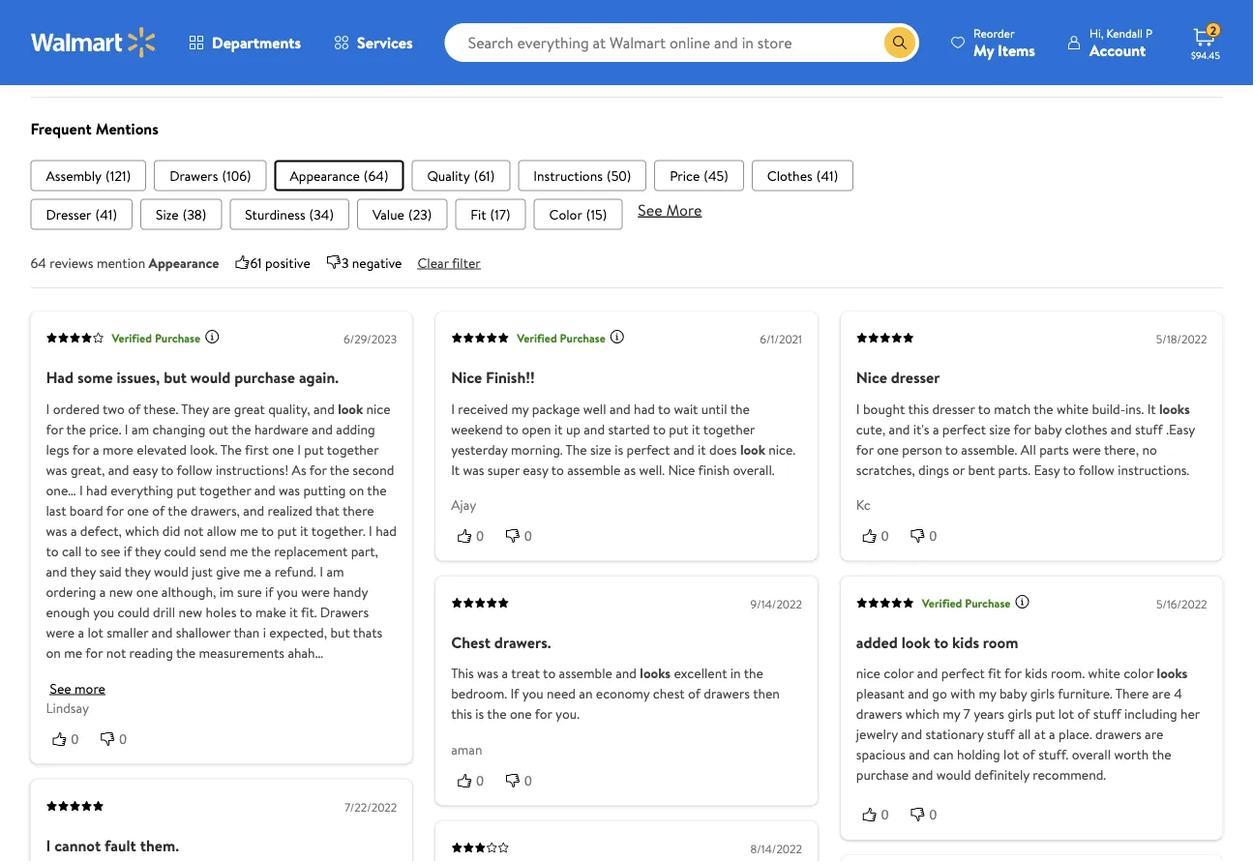 Task type: describe. For each thing, give the bounding box(es) containing it.
0 horizontal spatial on
[[46, 643, 61, 662]]

a inside nice color and perfect fit for kids room. white color looks pleasant and go with my baby girls furniture. there are 4 drawers which my 7 years girls put lot of stuff including her jewelry and stationary stuff all at a place. drawers are spacious and can holding lot of stuff. overall worth the purchase and would definitely recommend.
[[1049, 725, 1055, 744]]

was down last
[[46, 521, 67, 540]]

clothes
[[1065, 419, 1107, 438]]

list item containing dresser
[[30, 199, 133, 230]]

2 vertical spatial drawers
[[1095, 725, 1142, 744]]

drawers inside nice for the price. i am changing out the hardware and adding legs for a more elevated look. the first one i put together was great, and easy to follow instructions! as for the second one... i had everything put together and was putting on the last board for one of the drawers, and realized that there was a defect, which did not allow me to put it together. i had to call to see if they could send me the replacement part, and they said they would just give me a refund. i am ordering a new one although, im sure if you were handy enough you could drill new holes to make it fit. drawers were a lot smaller and shallower than i expected, but thats on me for not reading the measurements ahah...
[[320, 602, 369, 621]]

easy inside nice. it was super easy to assemble as well. nice finish overall.
[[523, 460, 548, 479]]

and down 'instructions!' on the left bottom of the page
[[254, 480, 275, 499]]

it inside the i bought this dresser to match the white build-ins. it looks cute, and it's a perfect size for baby clothes and stuff .easy for one person to assemble. all parts were there, no scratches, dings or bent parts. easy to follow instructions.
[[1147, 399, 1156, 418]]

fit.
[[301, 602, 317, 621]]

0 button down aman
[[451, 770, 499, 790]]

it down wait at right top
[[692, 419, 700, 438]]

i
[[263, 622, 266, 641]]

0 button down dings
[[904, 526, 953, 545]]

0 button down ajay
[[451, 526, 499, 545]]

years
[[974, 705, 1004, 723]]

see more button
[[50, 679, 105, 697]]

follow inside nice for the price. i am changing out the hardware and adding legs for a more elevated look. the first one i put together was great, and easy to follow instructions! as for the second one... i had everything put together and was putting on the last board for one of the drawers, and realized that there was a defect, which did not allow me to put it together. i had to call to see if they could send me the replacement part, and they said they would just give me a refund. i am ordering a new one although, im sure if you were handy enough you could drill new holes to make it fit. drawers were a lot smaller and shallower than i expected, but thats on me for not reading the measurements ahah...
[[177, 460, 213, 479]]

kendall
[[1106, 25, 1143, 41]]

bedroom.
[[451, 684, 507, 703]]

i left ordered
[[46, 399, 50, 418]]

1 vertical spatial more
[[75, 679, 105, 697]]

to left wait at right top
[[658, 399, 671, 418]]

0 vertical spatial am
[[132, 419, 149, 438]]

instructions
[[533, 166, 603, 185]]

and down again.
[[314, 399, 335, 418]]

a down said
[[99, 582, 106, 601]]

0 for 0 button underneath aman
[[476, 773, 484, 788]]

dresser
[[46, 204, 91, 223]]

0 horizontal spatial purchase
[[234, 367, 295, 388]]

together.
[[311, 521, 365, 540]]

(41) for clothes (41)
[[816, 166, 838, 185]]

list item containing price
[[654, 160, 744, 191]]

fit (17)
[[471, 204, 511, 223]]

lindsay
[[46, 698, 89, 717]]

5/16/2022
[[1156, 596, 1207, 612]]

0 horizontal spatial look
[[338, 399, 363, 418]]

although,
[[161, 582, 216, 601]]

price
[[670, 166, 700, 185]]

0 button down lindsay
[[46, 729, 94, 749]]

and down "stationary"
[[912, 766, 933, 784]]

verified purchase for look
[[922, 594, 1011, 611]]

frequent
[[30, 118, 92, 139]]

list item containing clothes
[[752, 160, 854, 191]]

of inside 'excellent in the bedroom. if you need an economy chest of drawers then this is the one for you.'
[[688, 684, 701, 703]]

a inside the i bought this dresser to match the white build-ins. it looks cute, and it's a perfect size for baby clothes and stuff .easy for one person to assemble. all parts were there, no scratches, dings or bent parts. easy to follow instructions.
[[933, 419, 939, 438]]

looks inside nice color and perfect fit for kids room. white color looks pleasant and go with my baby girls furniture. there are 4 drawers which my 7 years girls put lot of stuff including her jewelry and stationary stuff all at a place. drawers are spacious and can holding lot of stuff. overall worth the purchase and would definitely recommend.
[[1157, 664, 1188, 683]]

size
[[156, 204, 179, 223]]

allow
[[207, 521, 237, 540]]

and up economy
[[616, 664, 637, 683]]

size inside the i bought this dresser to match the white build-ins. it looks cute, and it's a perfect size for baby clothes and stuff .easy for one person to assemble. all parts were there, no scratches, dings or bent parts. easy to follow instructions.
[[989, 419, 1010, 438]]

0 horizontal spatial you
[[93, 602, 114, 621]]

2 vertical spatial lot
[[1003, 745, 1019, 764]]

9/14/2022
[[750, 596, 802, 612]]

bent
[[968, 460, 995, 479]]

verified purchase for some
[[112, 329, 200, 346]]

and up everything
[[108, 460, 129, 479]]

hi,
[[1089, 25, 1104, 41]]

shallower
[[176, 622, 231, 641]]

verified purchase for finish!!
[[517, 329, 606, 346]]

the inside nice for the price. i am changing out the hardware and adding legs for a more elevated look. the first one i put together was great, and easy to follow instructions! as for the second one... i had everything put together and was putting on the last board for one of the drawers, and realized that there was a defect, which did not allow me to put it together. i had to call to see if they could send me the replacement part, and they said they would just give me a refund. i am ordering a new one although, im sure if you were handy enough you could drill new holes to make it fit. drawers were a lot smaller and shallower than i expected, but thats on me for not reading the measurements ahah...
[[220, 440, 242, 458]]

and left can on the right
[[909, 745, 930, 764]]

one down the hardware
[[272, 440, 294, 458]]

for inside nice color and perfect fit for kids room. white color looks pleasant and go with my baby girls furniture. there are 4 drawers which my 7 years girls put lot of stuff including her jewelry and stationary stuff all at a place. drawers are spacious and can holding lot of stuff. overall worth the purchase and would definitely recommend.
[[1004, 664, 1022, 683]]

2 vertical spatial are
[[1145, 725, 1163, 744]]

put up as
[[304, 440, 324, 458]]

i up part, on the bottom left
[[369, 521, 372, 540]]

out
[[209, 419, 229, 438]]

0 vertical spatial if
[[124, 541, 132, 560]]

worth
[[1114, 745, 1149, 764]]

and down drill
[[152, 622, 173, 641]]

1 horizontal spatial together
[[327, 440, 379, 458]]

to left open
[[506, 419, 519, 438]]

drawers inside 'excellent in the bedroom. if you need an economy chest of drawers then this is the one for you.'
[[704, 684, 750, 703]]

one inside 'excellent in the bedroom. if you need an economy chest of drawers then this is the one for you.'
[[510, 705, 532, 723]]

1 horizontal spatial could
[[164, 541, 196, 560]]

the inside i received my package well and had to wait until the weekend to open it up and started to put it together yesterday morning. the size is perfect and it does
[[730, 399, 750, 418]]

0 vertical spatial are
[[212, 399, 231, 418]]

cannot
[[54, 835, 101, 856]]

Search search field
[[445, 23, 919, 62]]

and up ordering
[[46, 562, 67, 580]]

replacement
[[274, 541, 348, 560]]

walmart image
[[31, 27, 157, 58]]

to right call on the left
[[85, 541, 97, 560]]

furniture.
[[1058, 684, 1113, 703]]

and up started
[[610, 399, 631, 418]]

1 vertical spatial lot
[[1058, 705, 1074, 723]]

for up great,
[[72, 440, 90, 458]]

me up sure
[[243, 562, 262, 580]]

the down ordered
[[66, 419, 86, 438]]

0 vertical spatial new
[[109, 582, 133, 601]]

they down call on the left
[[70, 562, 96, 580]]

super
[[488, 460, 520, 479]]

1 horizontal spatial my
[[943, 705, 960, 723]]

quality (61)
[[427, 166, 495, 185]]

her
[[1180, 705, 1200, 723]]

overall.
[[733, 460, 775, 479]]

a down enough
[[78, 622, 84, 641]]

assemble inside nice. it was super easy to assemble as well. nice finish overall.
[[567, 460, 621, 479]]

well
[[583, 399, 606, 418]]

refund.
[[275, 562, 316, 580]]

and left realized
[[243, 501, 264, 519]]

services
[[357, 32, 413, 53]]

1 horizontal spatial am
[[326, 562, 344, 580]]

last
[[46, 501, 66, 519]]

but inside nice for the price. i am changing out the hardware and adding legs for a more elevated look. the first one i put together was great, and easy to follow instructions! as for the second one... i had everything put together and was putting on the last board for one of the drawers, and realized that there was a defect, which did not allow me to put it together. i had to call to see if they could send me the replacement part, and they said they would just give me a refund. i am ordering a new one although, im sure if you were handy enough you could drill new holes to make it fit. drawers were a lot smaller and shallower than i expected, but thats on me for not reading the measurements ahah...
[[330, 622, 350, 641]]

this was a treat to assemble and looks
[[451, 664, 671, 683]]

ins.
[[1125, 399, 1144, 418]]

me right allow
[[240, 521, 258, 540]]

list item containing sturdiness
[[230, 199, 349, 230]]

parts.
[[998, 460, 1031, 479]]

stuff.
[[1038, 745, 1069, 764]]

(38)
[[183, 204, 206, 223]]

to right easy
[[1063, 460, 1076, 479]]

they
[[181, 399, 209, 418]]

0 horizontal spatial not
[[106, 643, 126, 662]]

the up putting
[[330, 460, 349, 479]]

mention
[[97, 253, 145, 272]]

1 vertical spatial my
[[979, 684, 996, 703]]

1 horizontal spatial not
[[184, 521, 203, 540]]

the right "in" on the bottom right of page
[[744, 664, 763, 683]]

the inside nice color and perfect fit for kids room. white color looks pleasant and go with my baby girls furniture. there are 4 drawers which my 7 years girls put lot of stuff including her jewelry and stationary stuff all at a place. drawers are spacious and can holding lot of stuff. overall worth the purchase and would definitely recommend.
[[1152, 745, 1171, 764]]

to inside nice. it was super easy to assemble as well. nice finish overall.
[[551, 460, 564, 479]]

baby inside the i bought this dresser to match the white build-ins. it looks cute, and it's a perfect size for baby clothes and stuff .easy for one person to assemble. all parts were there, no scratches, dings or bent parts. easy to follow instructions.
[[1034, 419, 1062, 438]]

was up realized
[[279, 480, 300, 499]]

0 for 0 button underneath spacious
[[881, 807, 889, 823]]

the down bedroom.
[[487, 705, 507, 723]]

services button
[[317, 19, 429, 66]]

1 vertical spatial girls
[[1008, 705, 1032, 723]]

0 for 0 button below see more
[[119, 731, 127, 747]]

0 vertical spatial dresser
[[891, 367, 940, 388]]

and left adding at the left of page
[[312, 419, 333, 438]]

to down "elevated" at the left of the page
[[161, 460, 174, 479]]

0 button down super
[[499, 526, 547, 545]]

it up replacement
[[300, 521, 308, 540]]

Walmart Site-Wide search field
[[445, 23, 919, 62]]

to left call on the left
[[46, 541, 59, 560]]

i left cannot on the left bottom of the page
[[46, 835, 51, 856]]

1 horizontal spatial you
[[276, 582, 298, 601]]

easy inside nice for the price. i am changing out the hardware and adding legs for a more elevated look. the first one i put together was great, and easy to follow instructions! as for the second one... i had everything put together and was putting on the last board for one of the drawers, and realized that there was a defect, which did not allow me to put it together. i had to call to see if they could send me the replacement part, and they said they would just give me a refund. i am ordering a new one although, im sure if you were handy enough you could drill new holes to make it fit. drawers were a lot smaller and shallower than i expected, but thats on me for not reading the measurements ahah...
[[132, 460, 158, 479]]

i up as
[[297, 440, 301, 458]]

1 horizontal spatial on
[[349, 480, 364, 499]]

me up give
[[230, 541, 248, 560]]

appearance inside list item
[[290, 166, 360, 185]]

1 horizontal spatial were
[[301, 582, 330, 601]]

to up go
[[934, 632, 948, 653]]

the down great
[[232, 419, 251, 438]]

list item containing drawers
[[154, 160, 267, 191]]

to up 'need' on the left bottom
[[543, 664, 556, 683]]

to up than
[[239, 602, 252, 621]]

0 for 0 button under if on the bottom left of page
[[524, 773, 532, 788]]

put up drawers,
[[177, 480, 196, 499]]

1 vertical spatial drawers
[[856, 705, 902, 723]]

2 vertical spatial together
[[199, 480, 251, 499]]

dresser inside the i bought this dresser to match the white build-ins. it looks cute, and it's a perfect size for baby clothes and stuff .easy for one person to assemble. all parts were there, no scratches, dings or bent parts. easy to follow instructions.
[[932, 399, 975, 418]]

1 vertical spatial had
[[86, 480, 107, 499]]

a left refund.
[[265, 562, 271, 580]]

quality
[[427, 166, 470, 185]]

looks inside the i bought this dresser to match the white build-ins. it looks cute, and it's a perfect size for baby clothes and stuff .easy for one person to assemble. all parts were there, no scratches, dings or bent parts. easy to follow instructions.
[[1159, 399, 1190, 418]]

a left treat
[[502, 664, 508, 683]]

of right two
[[128, 399, 141, 418]]

started
[[608, 419, 650, 438]]

there
[[1115, 684, 1149, 703]]

perfect inside i received my package well and had to wait until the weekend to open it up and started to put it together yesterday morning. the size is perfect and it does
[[626, 440, 670, 458]]

can
[[933, 745, 954, 764]]

6/29/2023
[[344, 331, 397, 347]]

nice finish!!
[[451, 367, 535, 388]]

0 button down spacious
[[856, 805, 904, 825]]

the down shallower
[[176, 643, 196, 662]]

0 button down can on the right
[[904, 805, 953, 825]]

list item containing quality
[[412, 160, 510, 191]]

64
[[30, 253, 46, 272]]

0 horizontal spatial kids
[[952, 632, 979, 653]]

would inside nice for the price. i am changing out the hardware and adding legs for a more elevated look. the first one i put together was great, and easy to follow instructions! as for the second one... i had everything put together and was putting on the last board for one of the drawers, and realized that there was a defect, which did not allow me to put it together. i had to call to see if they could send me the replacement part, and they said they would just give me a refund. i am ordering a new one although, im sure if you were handy enough you could drill new holes to make it fit. drawers were a lot smaller and shallower than i expected, but thats on me for not reading the measurements ahah...
[[154, 562, 189, 580]]

easy
[[1034, 460, 1060, 479]]

a up great,
[[93, 440, 99, 458]]

no
[[1142, 440, 1157, 458]]

than
[[234, 622, 260, 641]]

white inside the i bought this dresser to match the white build-ins. it looks cute, and it's a perfect size for baby clothes and stuff .easy for one person to assemble. all parts were there, no scratches, dings or bent parts. easy to follow instructions.
[[1056, 399, 1089, 418]]

see
[[101, 541, 120, 560]]

items
[[998, 39, 1035, 60]]

smaller
[[107, 622, 148, 641]]

1 horizontal spatial had
[[376, 521, 397, 540]]

one down everything
[[127, 501, 149, 519]]

1 vertical spatial are
[[1152, 684, 1171, 703]]

nice dresser
[[856, 367, 940, 388]]

verified purchase information image for nice finish!!
[[609, 329, 625, 345]]

nice color and perfect fit for kids room. white color looks pleasant and go with my baby girls furniture. there are 4 drawers which my 7 years girls put lot of stuff including her jewelry and stationary stuff all at a place. drawers are spacious and can holding lot of stuff. overall worth the purchase and would definitely recommend.
[[856, 664, 1200, 784]]

0 button down the kc
[[856, 526, 904, 545]]

was down legs
[[46, 460, 67, 479]]

61
[[250, 253, 262, 272]]

verified purchase information image
[[204, 329, 220, 345]]

added
[[856, 632, 898, 653]]

i right one...
[[79, 480, 83, 499]]

looks up chest
[[640, 664, 671, 683]]

2
[[1210, 22, 1216, 38]]

the up sure
[[251, 541, 271, 560]]

and up the there,
[[1111, 419, 1132, 438]]

0 horizontal spatial drawers
[[169, 166, 218, 185]]

to down realized
[[261, 521, 274, 540]]

8/14/2022
[[750, 840, 802, 857]]

1 vertical spatial assemble
[[559, 664, 612, 683]]

put inside nice color and perfect fit for kids room. white color looks pleasant and go with my baby girls furniture. there are 4 drawers which my 7 years girls put lot of stuff including her jewelry and stationary stuff all at a place. drawers are spacious and can holding lot of stuff. overall worth the purchase and would definitely recommend.
[[1035, 705, 1055, 723]]

and left go
[[908, 684, 929, 703]]

and up go
[[917, 664, 938, 683]]

value
[[372, 204, 404, 223]]

one inside the i bought this dresser to match the white build-ins. it looks cute, and it's a perfect size for baby clothes and stuff .easy for one person to assemble. all parts were there, no scratches, dings or bent parts. easy to follow instructions.
[[877, 440, 899, 458]]

0 button down see more
[[94, 729, 142, 749]]

measurements
[[199, 643, 285, 662]]

see for see more
[[50, 679, 71, 697]]

p
[[1146, 25, 1152, 41]]

enough
[[46, 602, 90, 621]]

purchase for look
[[965, 594, 1011, 611]]

negative
[[352, 253, 402, 272]]

for up "all"
[[1013, 419, 1031, 438]]

ajay
[[451, 495, 476, 514]]

one up drill
[[136, 582, 158, 601]]

and left it's
[[889, 419, 910, 438]]

great,
[[71, 460, 105, 479]]

hardware
[[254, 419, 308, 438]]

if
[[510, 684, 519, 703]]

legs
[[46, 440, 69, 458]]

they right said
[[125, 562, 151, 580]]

kids inside nice color and perfect fit for kids room. white color looks pleasant and go with my baby girls furniture. there are 4 drawers which my 7 years girls put lot of stuff including her jewelry and stationary stuff all at a place. drawers are spacious and can holding lot of stuff. overall worth the purchase and would definitely recommend.
[[1025, 664, 1048, 683]]

the down second
[[367, 480, 387, 499]]

ahah...
[[288, 643, 323, 662]]

instructions!
[[216, 460, 289, 479]]

price (45)
[[670, 166, 728, 185]]

the inside i received my package well and had to wait until the weekend to open it up and started to put it together yesterday morning. the size is perfect and it does
[[566, 440, 587, 458]]

package
[[532, 399, 580, 418]]

2 horizontal spatial look
[[901, 632, 930, 653]]

0 vertical spatial girls
[[1030, 684, 1055, 703]]

64 reviews mention appearance
[[30, 253, 219, 272]]

of down all
[[1023, 745, 1035, 764]]

1 horizontal spatial if
[[265, 582, 273, 601]]

had
[[46, 367, 74, 388]]

i cannot fault them.
[[46, 835, 179, 856]]

to right started
[[653, 419, 666, 438]]

white inside nice color and perfect fit for kids room. white color looks pleasant and go with my baby girls furniture. there are 4 drawers which my 7 years girls put lot of stuff including her jewelry and stationary stuff all at a place. drawers are spacious and can holding lot of stuff. overall worth the purchase and would definitely recommend.
[[1088, 664, 1120, 683]]

well.
[[639, 460, 665, 479]]

it left fit.
[[290, 602, 298, 621]]

verified for some
[[112, 329, 152, 346]]

2 vertical spatial were
[[46, 622, 75, 641]]

put down realized
[[277, 521, 297, 540]]

0 for 0 button under lindsay
[[71, 731, 79, 747]]

was up bedroom.
[[477, 664, 498, 683]]

2 color from the left
[[1124, 664, 1154, 683]]

see more list
[[30, 199, 1223, 230]]

and down well
[[584, 419, 605, 438]]

again.
[[299, 367, 339, 388]]

follow inside the i bought this dresser to match the white build-ins. it looks cute, and it's a perfect size for baby clothes and stuff .easy for one person to assemble. all parts were there, no scratches, dings or bent parts. easy to follow instructions.
[[1079, 460, 1115, 479]]

put inside i received my package well and had to wait until the weekend to open it up and started to put it together yesterday morning. the size is perfect and it does
[[669, 419, 689, 438]]

a up call on the left
[[71, 521, 77, 540]]

perfect inside the i bought this dresser to match the white build-ins. it looks cute, and it's a perfect size for baby clothes and stuff .easy for one person to assemble. all parts were there, no scratches, dings or bent parts. easy to follow instructions.
[[942, 419, 986, 438]]

just
[[192, 562, 213, 580]]

would inside nice color and perfect fit for kids room. white color looks pleasant and go with my baby girls furniture. there are 4 drawers which my 7 years girls put lot of stuff including her jewelry and stationary stuff all at a place. drawers are spacious and can holding lot of stuff. overall worth the purchase and would definitely recommend.
[[936, 766, 971, 784]]

list item containing fit
[[455, 199, 526, 230]]

call
[[62, 541, 82, 560]]

yesterday
[[451, 440, 508, 458]]

thats
[[353, 622, 382, 641]]

0 for 0 button under dings
[[929, 528, 937, 544]]



Task type: locate. For each thing, give the bounding box(es) containing it.
lot left smaller
[[88, 622, 103, 641]]

0 horizontal spatial (41)
[[95, 204, 117, 223]]

had up part, on the bottom left
[[376, 521, 397, 540]]

were inside the i bought this dresser to match the white build-ins. it looks cute, and it's a perfect size for baby clothes and stuff .easy for one person to assemble. all parts were there, no scratches, dings or bent parts. easy to follow instructions.
[[1072, 440, 1101, 458]]

list item down (61)
[[455, 199, 526, 230]]

you
[[276, 582, 298, 601], [93, 602, 114, 621], [522, 684, 543, 703]]

0 horizontal spatial baby
[[999, 684, 1027, 703]]

list item down (64)
[[357, 199, 447, 230]]

dings
[[918, 460, 949, 479]]

which inside nice color and perfect fit for kids room. white color looks pleasant and go with my baby girls furniture. there are 4 drawers which my 7 years girls put lot of stuff including her jewelry and stationary stuff all at a place. drawers are spacious and can holding lot of stuff. overall worth the purchase and would definitely recommend.
[[906, 705, 940, 723]]

0 vertical spatial look
[[338, 399, 363, 418]]

wait
[[674, 399, 698, 418]]

i right the price.
[[125, 419, 128, 438]]

1 horizontal spatial would
[[190, 367, 231, 388]]

1 horizontal spatial verified
[[517, 329, 557, 346]]

(41) right dresser
[[95, 204, 117, 223]]

two
[[103, 399, 125, 418]]

are left 4
[[1152, 684, 1171, 703]]

2 horizontal spatial would
[[936, 766, 971, 784]]

would down can on the right
[[936, 766, 971, 784]]

2 vertical spatial look
[[901, 632, 930, 653]]

list item containing size
[[140, 199, 222, 230]]

i left received
[[451, 399, 455, 418]]

for up defect,
[[106, 501, 124, 519]]

could down did
[[164, 541, 196, 560]]

excellent
[[674, 664, 727, 683]]

would up "i ordered two of these. they are great quality, and look"
[[190, 367, 231, 388]]

nice
[[451, 367, 482, 388], [856, 367, 887, 388], [668, 460, 695, 479]]

0 vertical spatial which
[[125, 521, 159, 540]]

verified purchase information image
[[609, 329, 625, 345], [1015, 594, 1030, 610]]

excellent in the bedroom. if you need an economy chest of drawers then this is the one for you.
[[451, 664, 780, 723]]

0 horizontal spatial which
[[125, 521, 159, 540]]

0 horizontal spatial new
[[109, 582, 133, 601]]

1 vertical spatial you
[[93, 602, 114, 621]]

drawers
[[704, 684, 750, 703], [856, 705, 902, 723], [1095, 725, 1142, 744]]

list item down assembly (121)
[[30, 199, 133, 230]]

see left more
[[638, 199, 662, 220]]

drawers up (38)
[[169, 166, 218, 185]]

1 vertical spatial which
[[906, 705, 940, 723]]

0 vertical spatial on
[[349, 480, 364, 499]]

1 horizontal spatial kids
[[1025, 664, 1048, 683]]

0 for 0 button below the kc
[[881, 528, 889, 544]]

see for see more
[[638, 199, 662, 220]]

see inside "list"
[[638, 199, 662, 220]]

0 horizontal spatial size
[[590, 440, 611, 458]]

(41) inside see more "list"
[[95, 204, 117, 223]]

0 horizontal spatial nice
[[451, 367, 482, 388]]

2 horizontal spatial together
[[703, 419, 755, 438]]

you down refund.
[[276, 582, 298, 601]]

nice for nice dresser
[[856, 367, 887, 388]]

list containing assembly
[[30, 160, 1223, 191]]

easy up everything
[[132, 460, 158, 479]]

for up see more
[[85, 643, 103, 662]]

0 horizontal spatial easy
[[132, 460, 158, 479]]

my
[[511, 399, 529, 418], [979, 684, 996, 703], [943, 705, 960, 723]]

(17)
[[490, 204, 511, 223]]

on up there
[[349, 480, 364, 499]]

1 color from the left
[[884, 664, 914, 683]]

put down wait at right top
[[669, 419, 689, 438]]

for left you.
[[535, 705, 552, 723]]

nice up pleasant
[[856, 664, 880, 683]]

i down replacement
[[320, 562, 323, 580]]

nice up adding at the left of page
[[366, 399, 391, 418]]

kids
[[952, 632, 979, 653], [1025, 664, 1048, 683]]

2 horizontal spatial had
[[634, 399, 655, 418]]

1 horizontal spatial (41)
[[816, 166, 838, 185]]

0 horizontal spatial it
[[451, 460, 460, 479]]

1 easy from the left
[[132, 460, 158, 479]]

1 vertical spatial verified purchase information image
[[1015, 594, 1030, 610]]

2 horizontal spatial lot
[[1058, 705, 1074, 723]]

the down the out
[[220, 440, 242, 458]]

build-
[[1092, 399, 1125, 418]]

2 horizontal spatial you
[[522, 684, 543, 703]]

the up did
[[168, 501, 187, 519]]

did
[[162, 521, 180, 540]]

1 horizontal spatial easy
[[523, 460, 548, 479]]

for right as
[[309, 460, 327, 479]]

purchase for some
[[155, 329, 200, 346]]

(61)
[[474, 166, 495, 185]]

0 vertical spatial but
[[164, 367, 187, 388]]

this
[[451, 664, 474, 683]]

2 easy from the left
[[523, 460, 548, 479]]

second
[[353, 460, 394, 479]]

size inside i received my package well and had to wait until the weekend to open it up and started to put it together yesterday morning. the size is perfect and it does
[[590, 440, 611, 458]]

the inside the i bought this dresser to match the white build-ins. it looks cute, and it's a perfect size for baby clothes and stuff .easy for one person to assemble. all parts were there, no scratches, dings or bent parts. easy to follow instructions.
[[1034, 399, 1053, 418]]

that
[[315, 501, 339, 519]]

1 vertical spatial nice
[[856, 664, 880, 683]]

0 horizontal spatial stuff
[[987, 725, 1015, 744]]

the right "until"
[[730, 399, 750, 418]]

of inside nice for the price. i am changing out the hardware and adding legs for a more elevated look. the first one i put together was great, and easy to follow instructions! as for the second one... i had everything put together and was putting on the last board for one of the drawers, and realized that there was a defect, which did not allow me to put it together. i had to call to see if they could send me the replacement part, and they said they would just give me a refund. i am ordering a new one although, im sure if you were handy enough you could drill new holes to make it fit. drawers were a lot smaller and shallower than i expected, but thats on me for not reading the measurements ahah...
[[152, 501, 165, 519]]

verified up issues,
[[112, 329, 152, 346]]

reviews
[[50, 253, 93, 272]]

0 horizontal spatial verified
[[112, 329, 152, 346]]

0 for 0 button below ajay
[[476, 528, 484, 544]]

purchase inside nice color and perfect fit for kids room. white color looks pleasant and go with my baby girls furniture. there are 4 drawers which my 7 years girls put lot of stuff including her jewelry and stationary stuff all at a place. drawers are spacious and can holding lot of stuff. overall worth the purchase and would definitely recommend.
[[856, 766, 909, 784]]

nice up bought
[[856, 367, 887, 388]]

were up fit.
[[301, 582, 330, 601]]

ordered
[[53, 399, 100, 418]]

lot inside nice for the price. i am changing out the hardware and adding legs for a more elevated look. the first one i put together was great, and easy to follow instructions! as for the second one... i had everything put together and was putting on the last board for one of the drawers, and realized that there was a defect, which did not allow me to put it together. i had to call to see if they could send me the replacement part, and they said they would just give me a refund. i am ordering a new one although, im sure if you were handy enough you could drill new holes to make it fit. drawers were a lot smaller and shallower than i expected, but thats on me for not reading the measurements ahah...
[[88, 622, 103, 641]]

1 horizontal spatial verified purchase
[[517, 329, 606, 346]]

had inside i received my package well and had to wait until the weekend to open it up and started to put it together yesterday morning. the size is perfect and it does
[[634, 399, 655, 418]]

departments button
[[172, 19, 317, 66]]

0 vertical spatial appearance
[[290, 166, 360, 185]]

if right sure
[[265, 582, 273, 601]]

chest drawers.
[[451, 632, 551, 653]]

me up see more dropdown button
[[64, 643, 82, 662]]

(64)
[[364, 166, 388, 185]]

baby down fit
[[999, 684, 1027, 703]]

2 horizontal spatial verified purchase
[[922, 594, 1011, 611]]

list item up the color (15)
[[518, 160, 647, 191]]

1 horizontal spatial drawers
[[856, 705, 902, 723]]

for down cute,
[[856, 440, 874, 458]]

0 horizontal spatial but
[[164, 367, 187, 388]]

on
[[349, 480, 364, 499], [46, 643, 61, 662]]

of down furniture.
[[1077, 705, 1090, 723]]

0 vertical spatial perfect
[[942, 419, 986, 438]]

holes
[[206, 602, 236, 621]]

nice inside nice color and perfect fit for kids room. white color looks pleasant and go with my baby girls furniture. there are 4 drawers which my 7 years girls put lot of stuff including her jewelry and stationary stuff all at a place. drawers are spacious and can holding lot of stuff. overall worth the purchase and would definitely recommend.
[[856, 664, 880, 683]]

nice for nice finish!!
[[451, 367, 482, 388]]

for inside 'excellent in the bedroom. if you need an economy chest of drawers then this is the one for you.'
[[535, 705, 552, 723]]

0 vertical spatial see
[[638, 199, 662, 220]]

instructions.
[[1118, 460, 1189, 479]]

0 horizontal spatial appearance
[[149, 253, 219, 272]]

instructions (50)
[[533, 166, 631, 185]]

open
[[522, 419, 551, 438]]

list
[[30, 160, 1223, 191]]

1 vertical spatial is
[[475, 705, 484, 723]]

purchase
[[155, 329, 200, 346], [560, 329, 606, 346], [965, 594, 1011, 611]]

sturdiness
[[245, 204, 305, 223]]

0 horizontal spatial my
[[511, 399, 529, 418]]

i inside the i bought this dresser to match the white build-ins. it looks cute, and it's a perfect size for baby clothes and stuff .easy for one person to assemble. all parts were there, no scratches, dings or bent parts. easy to follow instructions.
[[856, 399, 860, 418]]

1 horizontal spatial lot
[[1003, 745, 1019, 764]]

elevated
[[137, 440, 187, 458]]

stuff down years
[[987, 725, 1015, 744]]

1 vertical spatial look
[[740, 440, 765, 458]]

stuff down furniture.
[[1093, 705, 1121, 723]]

perfect inside nice color and perfect fit for kids room. white color looks pleasant and go with my baby girls furniture. there are 4 drawers which my 7 years girls put lot of stuff including her jewelry and stationary stuff all at a place. drawers are spacious and can holding lot of stuff. overall worth the purchase and would definitely recommend.
[[941, 664, 985, 683]]

1 horizontal spatial stuff
[[1093, 705, 1121, 723]]

sure
[[237, 582, 262, 601]]

see up lindsay
[[50, 679, 71, 697]]

1 horizontal spatial the
[[566, 440, 587, 458]]

1 horizontal spatial new
[[178, 602, 202, 621]]

3 negative
[[341, 253, 402, 272]]

0 horizontal spatial if
[[124, 541, 132, 560]]

list item containing color
[[534, 199, 622, 230]]

this inside the i bought this dresser to match the white build-ins. it looks cute, and it's a perfect size for baby clothes and stuff .easy for one person to assemble. all parts were there, no scratches, dings or bent parts. easy to follow instructions.
[[908, 399, 929, 418]]

(41) right clothes
[[816, 166, 838, 185]]

to up or
[[945, 440, 958, 458]]

verified for finish!!
[[517, 329, 557, 346]]

2 horizontal spatial purchase
[[965, 594, 1011, 611]]

list item containing appearance
[[274, 160, 404, 191]]

said
[[99, 562, 122, 580]]

for right fit
[[1004, 664, 1022, 683]]

2 horizontal spatial drawers
[[1095, 725, 1142, 744]]

baby inside nice color and perfect fit for kids room. white color looks pleasant and go with my baby girls furniture. there are 4 drawers which my 7 years girls put lot of stuff including her jewelry and stationary stuff all at a place. drawers are spacious and can holding lot of stuff. overall worth the purchase and would definitely recommend.
[[999, 684, 1027, 703]]

1 vertical spatial see
[[50, 679, 71, 697]]

0 horizontal spatial drawers
[[704, 684, 750, 703]]

color up pleasant
[[884, 664, 914, 683]]

size (38)
[[156, 204, 206, 223]]

i bought this dresser to match the white build-ins. it looks cute, and it's a perfect size for baby clothes and stuff .easy for one person to assemble. all parts were there, no scratches, dings or bent parts. easy to follow instructions.
[[856, 399, 1195, 479]]

1 horizontal spatial purchase
[[560, 329, 606, 346]]

you.
[[555, 705, 580, 723]]

0 for 0 button underneath super
[[524, 528, 532, 544]]

nice for adding
[[366, 399, 391, 418]]

not
[[184, 521, 203, 540], [106, 643, 126, 662]]

dresser up bought
[[891, 367, 940, 388]]

it inside nice. it was super easy to assemble as well. nice finish overall.
[[451, 460, 460, 479]]

0 vertical spatial together
[[703, 419, 755, 438]]

look.
[[190, 440, 218, 458]]

adding
[[336, 419, 375, 438]]

more inside nice for the price. i am changing out the hardware and adding legs for a more elevated look. the first one i put together was great, and easy to follow instructions! as for the second one... i had everything put together and was putting on the last board for one of the drawers, and realized that there was a defect, which did not allow me to put it together. i had to call to see if they could send me the replacement part, and they said they would just give me a refund. i am ordering a new one although, im sure if you were handy enough you could drill new holes to make it fit. drawers were a lot smaller and shallower than i expected, but thats on me for not reading the measurements ahah...
[[103, 440, 133, 458]]

list item containing instructions
[[518, 160, 647, 191]]

i received my package well and had to wait until the weekend to open it up and started to put it together yesterday morning. the size is perfect and it does
[[451, 399, 755, 458]]

parts
[[1039, 440, 1069, 458]]

the down 'up'
[[566, 440, 587, 458]]

7
[[964, 705, 970, 723]]

1 vertical spatial (41)
[[95, 204, 117, 223]]

0 vertical spatial had
[[634, 399, 655, 418]]

0 vertical spatial would
[[190, 367, 231, 388]]

search icon image
[[892, 35, 908, 50]]

one...
[[46, 480, 76, 499]]

0 vertical spatial assemble
[[567, 460, 621, 479]]

1 horizontal spatial see
[[638, 199, 662, 220]]

0 for 0 button below can on the right
[[929, 807, 937, 823]]

nice inside nice for the price. i am changing out the hardware and adding legs for a more elevated look. the first one i put together was great, and easy to follow instructions! as for the second one... i had everything put together and was putting on the last board for one of the drawers, and realized that there was a defect, which did not allow me to put it together. i had to call to see if they could send me the replacement part, and they said they would just give me a refund. i am ordering a new one although, im sure if you were handy enough you could drill new holes to make it fit. drawers were a lot smaller and shallower than i expected, but thats on me for not reading the measurements ahah...
[[366, 399, 391, 418]]

0 button down if on the bottom left of page
[[499, 770, 547, 790]]

clear
[[417, 253, 449, 272]]

dresser
[[891, 367, 940, 388], [932, 399, 975, 418]]

list item up (34)
[[274, 160, 404, 191]]

i ordered two of these. they are great quality, and look
[[46, 399, 363, 418]]

verified purchase information image for added look to kids room
[[1015, 594, 1030, 610]]

had
[[634, 399, 655, 418], [86, 480, 107, 499], [376, 521, 397, 540]]

and left does
[[673, 440, 694, 458]]

i inside i received my package well and had to wait until the weekend to open it up and started to put it together yesterday morning. the size is perfect and it does
[[451, 399, 455, 418]]

everything
[[111, 480, 173, 499]]

in
[[730, 664, 741, 683]]

changing
[[152, 419, 205, 438]]

my up open
[[511, 399, 529, 418]]

it left 'up'
[[554, 419, 563, 438]]

looks
[[1159, 399, 1190, 418], [640, 664, 671, 683], [1157, 664, 1188, 683]]

is inside i received my package well and had to wait until the weekend to open it up and started to put it together yesterday morning. the size is perfect and it does
[[615, 440, 623, 458]]

list item containing value
[[357, 199, 447, 230]]

drawers
[[169, 166, 218, 185], [320, 602, 369, 621]]

were down enough
[[46, 622, 75, 641]]

1 vertical spatial could
[[118, 602, 150, 621]]

0 vertical spatial were
[[1072, 440, 1101, 458]]

0 vertical spatial more
[[103, 440, 133, 458]]

my left 7
[[943, 705, 960, 723]]

does
[[709, 440, 737, 458]]

lot up place.
[[1058, 705, 1074, 723]]

0 horizontal spatial the
[[220, 440, 242, 458]]

was inside nice. it was super easy to assemble as well. nice finish overall.
[[463, 460, 484, 479]]

more up lindsay
[[75, 679, 105, 697]]

they right see
[[135, 541, 161, 560]]

stuff up no
[[1135, 419, 1163, 438]]

2 horizontal spatial my
[[979, 684, 996, 703]]

list item up fit
[[412, 160, 510, 191]]

positive
[[265, 253, 311, 272]]

this up it's
[[908, 399, 929, 418]]

list item
[[30, 160, 146, 191], [154, 160, 267, 191], [274, 160, 404, 191], [412, 160, 510, 191], [518, 160, 647, 191], [654, 160, 744, 191], [752, 160, 854, 191], [30, 199, 133, 230], [140, 199, 222, 230], [230, 199, 349, 230], [357, 199, 447, 230], [455, 199, 526, 230], [534, 199, 622, 230]]

2 vertical spatial stuff
[[987, 725, 1015, 744]]

were
[[1072, 440, 1101, 458], [301, 582, 330, 601], [46, 622, 75, 641]]

appearance down size (38)
[[149, 253, 219, 272]]

1 horizontal spatial appearance
[[290, 166, 360, 185]]

issues,
[[117, 367, 160, 388]]

finish!!
[[486, 367, 535, 388]]

1 vertical spatial appearance
[[149, 253, 219, 272]]

easy down morning. on the left
[[523, 460, 548, 479]]

1 vertical spatial kids
[[1025, 664, 1048, 683]]

0 vertical spatial baby
[[1034, 419, 1062, 438]]

white up furniture.
[[1088, 664, 1120, 683]]

great
[[234, 399, 265, 418]]

together inside i received my package well and had to wait until the weekend to open it up and started to put it together yesterday morning. the size is perfect and it does
[[703, 419, 755, 438]]

see more
[[50, 679, 105, 697]]

(34)
[[309, 204, 334, 223]]

and right jewelry
[[901, 725, 922, 744]]

a right at
[[1049, 725, 1055, 744]]

if right see
[[124, 541, 132, 560]]

not down smaller
[[106, 643, 126, 662]]

together up drawers,
[[199, 480, 251, 499]]

my inside i received my package well and had to wait until the weekend to open it up and started to put it together yesterday morning. the size is perfect and it does
[[511, 399, 529, 418]]

it left does
[[698, 440, 706, 458]]

2 follow from the left
[[1079, 460, 1115, 479]]

3
[[341, 253, 349, 272]]

0 vertical spatial stuff
[[1135, 419, 1163, 438]]

(41) for dresser (41)
[[95, 204, 117, 223]]

2 horizontal spatial stuff
[[1135, 419, 1163, 438]]

nice.
[[769, 440, 795, 458]]

0 horizontal spatial were
[[46, 622, 75, 641]]

list item right the (45)
[[752, 160, 854, 191]]

clear filter button
[[417, 253, 481, 272]]

0 horizontal spatial see
[[50, 679, 71, 697]]

4
[[1174, 684, 1182, 703]]

purchase for finish!!
[[560, 329, 606, 346]]

had down great,
[[86, 480, 107, 499]]

verified for look
[[922, 594, 962, 611]]

more
[[666, 199, 702, 220]]

are up the out
[[212, 399, 231, 418]]

is down started
[[615, 440, 623, 458]]

nice
[[366, 399, 391, 418], [856, 664, 880, 683]]

are down including
[[1145, 725, 1163, 744]]

fault
[[105, 835, 136, 856]]

frequent mentions
[[30, 118, 158, 139]]

purchase down spacious
[[856, 766, 909, 784]]

there,
[[1104, 440, 1139, 458]]

1 vertical spatial drawers
[[320, 602, 369, 621]]

the right match
[[1034, 399, 1053, 418]]

1 vertical spatial new
[[178, 602, 202, 621]]

1 horizontal spatial nice
[[856, 664, 880, 683]]

1 vertical spatial this
[[451, 705, 472, 723]]

1 vertical spatial it
[[451, 460, 460, 479]]

0 vertical spatial you
[[276, 582, 298, 601]]

clothes
[[767, 166, 812, 185]]

1 vertical spatial together
[[327, 440, 379, 458]]

treat
[[511, 664, 540, 683]]

would up although,
[[154, 562, 189, 580]]

a
[[933, 419, 939, 438], [93, 440, 99, 458], [71, 521, 77, 540], [265, 562, 271, 580], [99, 582, 106, 601], [78, 622, 84, 641], [502, 664, 508, 683], [1049, 725, 1055, 744]]

1 follow from the left
[[177, 460, 213, 479]]

0 vertical spatial lot
[[88, 622, 103, 641]]

0 vertical spatial nice
[[366, 399, 391, 418]]

nice for pleasant
[[856, 664, 880, 683]]

them.
[[140, 835, 179, 856]]

you inside 'excellent in the bedroom. if you need an economy chest of drawers then this is the one for you.'
[[522, 684, 543, 703]]

.easy
[[1166, 419, 1195, 438]]

this inside 'excellent in the bedroom. if you need an economy chest of drawers then this is the one for you.'
[[451, 705, 472, 723]]

to left match
[[978, 399, 991, 418]]

baby up the parts
[[1034, 419, 1062, 438]]

stuff inside the i bought this dresser to match the white build-ins. it looks cute, and it's a perfect size for baby clothes and stuff .easy for one person to assemble. all parts were there, no scratches, dings or bent parts. easy to follow instructions.
[[1135, 419, 1163, 438]]

together up does
[[703, 419, 755, 438]]

2 the from the left
[[566, 440, 587, 458]]

nice inside nice. it was super easy to assemble as well. nice finish overall.
[[668, 460, 695, 479]]

1 the from the left
[[220, 440, 242, 458]]

(41)
[[816, 166, 838, 185], [95, 204, 117, 223]]

assemble.
[[961, 440, 1017, 458]]

for up legs
[[46, 419, 63, 438]]

overall
[[1072, 745, 1111, 764]]

0 horizontal spatial color
[[884, 664, 914, 683]]

am up handy
[[326, 562, 344, 580]]

6/1/2021
[[760, 331, 802, 347]]

is inside 'excellent in the bedroom. if you need an economy chest of drawers then this is the one for you.'
[[475, 705, 484, 723]]

1 vertical spatial am
[[326, 562, 344, 580]]

kc
[[856, 495, 871, 514]]

0 horizontal spatial this
[[451, 705, 472, 723]]

baby
[[1034, 419, 1062, 438], [999, 684, 1027, 703]]

which inside nice for the price. i am changing out the hardware and adding legs for a more elevated look. the first one i put together was great, and easy to follow instructions! as for the second one... i had everything put together and was putting on the last board for one of the drawers, and realized that there was a defect, which did not allow me to put it together. i had to call to see if they could send me the replacement part, and they said they would just give me a refund. i am ordering a new one although, im sure if you were handy enough you could drill new holes to make it fit. drawers were a lot smaller and shallower than i expected, but thats on me for not reading the measurements ahah...
[[125, 521, 159, 540]]

7/22/2022
[[345, 799, 397, 815]]

follow down the there,
[[1079, 460, 1115, 479]]

1 horizontal spatial this
[[908, 399, 929, 418]]

for
[[46, 419, 63, 438], [1013, 419, 1031, 438], [72, 440, 90, 458], [856, 440, 874, 458], [309, 460, 327, 479], [106, 501, 124, 519], [85, 643, 103, 662], [1004, 664, 1022, 683], [535, 705, 552, 723]]

list item containing assembly
[[30, 160, 146, 191]]



Task type: vqa. For each thing, say whether or not it's contained in the screenshot.
Holiday in "$2.62 Great Value Holiday Peppermint Brownie Mix, 18 oz"
no



